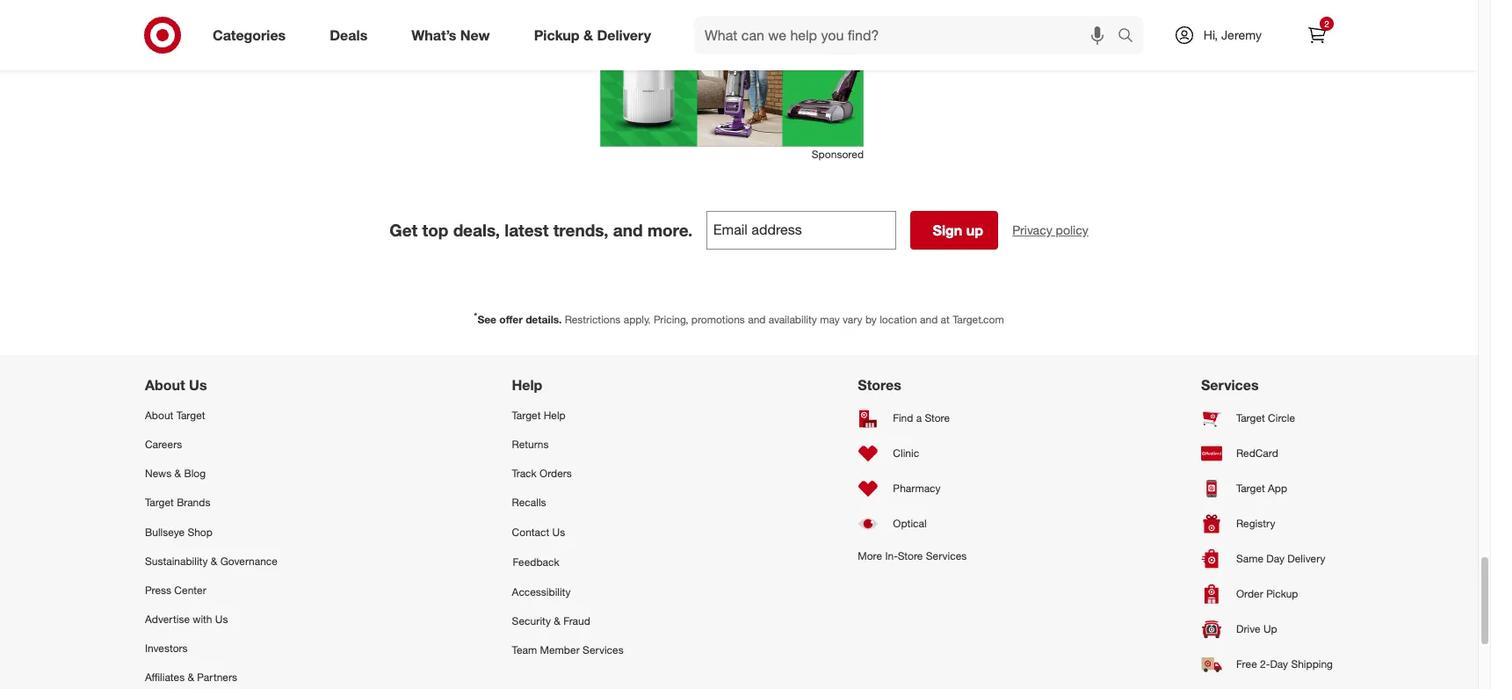 Task type: vqa. For each thing, say whether or not it's contained in the screenshot.
Same Day Delivery
yes



Task type: describe. For each thing, give the bounding box(es) containing it.
pricing,
[[654, 313, 689, 326]]

returns link
[[512, 430, 624, 459]]

2 horizontal spatial and
[[920, 313, 938, 326]]

sign
[[933, 221, 963, 239]]

same day delivery
[[1237, 552, 1326, 565]]

about target
[[145, 409, 205, 422]]

feedback
[[513, 555, 560, 568]]

delivery for pickup & delivery
[[597, 26, 651, 44]]

recalls
[[512, 496, 546, 509]]

0 vertical spatial help
[[512, 376, 543, 394]]

delivery for same day delivery
[[1288, 552, 1326, 565]]

2 link
[[1298, 16, 1337, 54]]

0 horizontal spatial and
[[613, 220, 643, 240]]

privacy policy link
[[1013, 221, 1089, 239]]

drive
[[1237, 623, 1261, 636]]

bullseye
[[145, 525, 185, 538]]

us for about us
[[189, 376, 207, 394]]

advertisement region
[[600, 0, 864, 146]]

careers link
[[145, 430, 278, 459]]

& for governance
[[211, 554, 217, 567]]

target for target brands
[[145, 496, 174, 509]]

target app
[[1237, 482, 1288, 495]]

team member services
[[512, 643, 624, 657]]

about for about us
[[145, 376, 185, 394]]

& for fraud
[[554, 614, 561, 627]]

location
[[880, 313, 917, 326]]

fraud
[[564, 614, 590, 627]]

may
[[820, 313, 840, 326]]

target help link
[[512, 401, 624, 430]]

shipping
[[1291, 658, 1333, 671]]

track orders link
[[512, 459, 624, 488]]

advertise with us link
[[145, 605, 278, 634]]

affiliates & partners link
[[145, 663, 278, 689]]

governance
[[220, 554, 278, 567]]

2
[[1325, 18, 1330, 29]]

privacy policy
[[1013, 222, 1089, 237]]

deals
[[330, 26, 368, 44]]

app
[[1268, 482, 1288, 495]]

clinic link
[[858, 436, 967, 471]]

policy
[[1056, 222, 1089, 237]]

target circle
[[1237, 412, 1295, 425]]

1 horizontal spatial help
[[544, 409, 566, 422]]

sustainability & governance link
[[145, 546, 278, 575]]

accessibility link
[[512, 577, 624, 606]]

affiliates & partners
[[145, 671, 237, 684]]

press center
[[145, 583, 206, 597]]

& for blog
[[174, 467, 181, 480]]

target brands link
[[145, 488, 278, 517]]

sustainability
[[145, 554, 208, 567]]

sustainability & governance
[[145, 554, 278, 567]]

1 horizontal spatial and
[[748, 313, 766, 326]]

team member services link
[[512, 635, 624, 665]]

track orders
[[512, 467, 572, 480]]

pharmacy link
[[858, 471, 967, 506]]

accessibility
[[512, 585, 571, 598]]

vary
[[843, 313, 863, 326]]

* see offer details. restrictions apply. pricing, promotions and availability may vary by location and at target.com
[[474, 310, 1004, 326]]

hi, jeremy
[[1204, 27, 1262, 42]]

& for delivery
[[584, 26, 593, 44]]

latest
[[505, 220, 549, 240]]

2 vertical spatial services
[[583, 643, 624, 657]]

1 vertical spatial day
[[1270, 658, 1288, 671]]

up
[[967, 221, 983, 239]]

hi,
[[1204, 27, 1218, 42]]

target circle link
[[1201, 401, 1333, 436]]

2-
[[1260, 658, 1270, 671]]

news & blog link
[[145, 459, 278, 488]]

categories
[[213, 26, 286, 44]]

careers
[[145, 438, 182, 451]]

new
[[460, 26, 490, 44]]

trends,
[[553, 220, 609, 240]]

apply.
[[624, 313, 651, 326]]

about us
[[145, 376, 207, 394]]

target help
[[512, 409, 566, 422]]

search button
[[1110, 16, 1152, 58]]

sponsored
[[812, 147, 864, 161]]

contact us link
[[512, 517, 624, 546]]

investors
[[145, 642, 188, 655]]

contact us
[[512, 525, 565, 538]]

find
[[893, 412, 914, 425]]

store for a
[[925, 412, 950, 425]]



Task type: locate. For each thing, give the bounding box(es) containing it.
help up returns 'link'
[[544, 409, 566, 422]]

us inside contact us link
[[552, 525, 565, 538]]

details.
[[526, 313, 562, 326]]

pickup right new
[[534, 26, 580, 44]]

store right a
[[925, 412, 950, 425]]

target inside target help link
[[512, 409, 541, 422]]

top
[[422, 220, 449, 240]]

up
[[1264, 623, 1278, 636]]

blog
[[184, 467, 206, 480]]

0 vertical spatial day
[[1267, 552, 1285, 565]]

0 horizontal spatial services
[[583, 643, 624, 657]]

news
[[145, 467, 172, 480]]

target up returns
[[512, 409, 541, 422]]

partners
[[197, 671, 237, 684]]

1 horizontal spatial store
[[925, 412, 950, 425]]

0 horizontal spatial us
[[189, 376, 207, 394]]

1 vertical spatial help
[[544, 409, 566, 422]]

drive up
[[1237, 623, 1278, 636]]

find a store link
[[858, 401, 967, 436]]

1 horizontal spatial delivery
[[1288, 552, 1326, 565]]

by
[[866, 313, 877, 326]]

target for target app
[[1237, 482, 1265, 495]]

deals,
[[453, 220, 500, 240]]

2 horizontal spatial services
[[1201, 376, 1259, 394]]

0 horizontal spatial pickup
[[534, 26, 580, 44]]

security & fraud link
[[512, 606, 624, 635]]

contact
[[512, 525, 550, 538]]

day right free
[[1270, 658, 1288, 671]]

0 horizontal spatial help
[[512, 376, 543, 394]]

1 vertical spatial store
[[898, 549, 923, 562]]

1 vertical spatial pickup
[[1267, 587, 1298, 601]]

0 vertical spatial services
[[1201, 376, 1259, 394]]

target.com
[[953, 313, 1004, 326]]

*
[[474, 310, 478, 321]]

bullseye shop
[[145, 525, 213, 538]]

team
[[512, 643, 537, 657]]

security
[[512, 614, 551, 627]]

more in-store services link
[[858, 541, 967, 570]]

target inside "target app" link
[[1237, 482, 1265, 495]]

a
[[916, 412, 922, 425]]

1 about from the top
[[145, 376, 185, 394]]

1 vertical spatial us
[[552, 525, 565, 538]]

registry link
[[1201, 506, 1333, 541]]

What can we help you find? suggestions appear below search field
[[694, 16, 1122, 54]]

target inside about target link
[[176, 409, 205, 422]]

target for target help
[[512, 409, 541, 422]]

store inside 'link'
[[925, 412, 950, 425]]

0 vertical spatial delivery
[[597, 26, 651, 44]]

same day delivery link
[[1201, 541, 1333, 576]]

us for contact us
[[552, 525, 565, 538]]

same
[[1237, 552, 1264, 565]]

pickup
[[534, 26, 580, 44], [1267, 587, 1298, 601]]

press center link
[[145, 575, 278, 605]]

and
[[613, 220, 643, 240], [748, 313, 766, 326], [920, 313, 938, 326]]

2 about from the top
[[145, 409, 173, 422]]

2 vertical spatial us
[[215, 613, 228, 626]]

target brands
[[145, 496, 210, 509]]

us up about target link on the left bottom
[[189, 376, 207, 394]]

services down the fraud
[[583, 643, 624, 657]]

target
[[176, 409, 205, 422], [512, 409, 541, 422], [1237, 412, 1265, 425], [1237, 482, 1265, 495], [145, 496, 174, 509]]

0 horizontal spatial store
[[898, 549, 923, 562]]

search
[[1110, 28, 1152, 45]]

1 vertical spatial about
[[145, 409, 173, 422]]

about up about target at the left
[[145, 376, 185, 394]]

2 horizontal spatial us
[[552, 525, 565, 538]]

bullseye shop link
[[145, 517, 278, 546]]

day right same
[[1267, 552, 1285, 565]]

what's new
[[412, 26, 490, 44]]

1 horizontal spatial pickup
[[1267, 587, 1298, 601]]

clinic
[[893, 447, 919, 460]]

press
[[145, 583, 171, 597]]

privacy
[[1013, 222, 1053, 237]]

more.
[[648, 220, 693, 240]]

1 horizontal spatial services
[[926, 549, 967, 562]]

target inside target circle link
[[1237, 412, 1265, 425]]

promotions
[[692, 313, 745, 326]]

1 vertical spatial services
[[926, 549, 967, 562]]

affiliates
[[145, 671, 185, 684]]

order pickup link
[[1201, 576, 1333, 612]]

services up target circle
[[1201, 376, 1259, 394]]

delivery
[[597, 26, 651, 44], [1288, 552, 1326, 565]]

pharmacy
[[893, 482, 941, 495]]

optical
[[893, 517, 927, 530]]

order
[[1237, 587, 1264, 601]]

target left app
[[1237, 482, 1265, 495]]

and left 'more.'
[[613, 220, 643, 240]]

find a store
[[893, 412, 950, 425]]

redcard
[[1237, 447, 1279, 460]]

free
[[1237, 658, 1257, 671]]

deals link
[[315, 16, 390, 54]]

jeremy
[[1222, 27, 1262, 42]]

store for in-
[[898, 549, 923, 562]]

get
[[390, 220, 418, 240]]

pickup & delivery link
[[519, 16, 673, 54]]

services down optical link
[[926, 549, 967, 562]]

0 horizontal spatial delivery
[[597, 26, 651, 44]]

circle
[[1268, 412, 1295, 425]]

&
[[584, 26, 593, 44], [174, 467, 181, 480], [211, 554, 217, 567], [554, 614, 561, 627], [188, 671, 194, 684]]

registry
[[1237, 517, 1276, 530]]

store down optical link
[[898, 549, 923, 562]]

help up target help
[[512, 376, 543, 394]]

member
[[540, 643, 580, 657]]

0 vertical spatial pickup
[[534, 26, 580, 44]]

about target link
[[145, 401, 278, 430]]

pickup right "order"
[[1267, 587, 1298, 601]]

redcard link
[[1201, 436, 1333, 471]]

1 vertical spatial delivery
[[1288, 552, 1326, 565]]

and left availability
[[748, 313, 766, 326]]

target inside target brands link
[[145, 496, 174, 509]]

us right with
[[215, 613, 228, 626]]

at
[[941, 313, 950, 326]]

us inside advertise with us link
[[215, 613, 228, 626]]

more in-store services
[[858, 549, 967, 562]]

0 vertical spatial store
[[925, 412, 950, 425]]

feedback button
[[512, 546, 624, 577]]

free 2-day shipping
[[1237, 658, 1333, 671]]

0 vertical spatial about
[[145, 376, 185, 394]]

order pickup
[[1237, 587, 1298, 601]]

target down news
[[145, 496, 174, 509]]

recalls link
[[512, 488, 624, 517]]

help
[[512, 376, 543, 394], [544, 409, 566, 422]]

what's
[[412, 26, 457, 44]]

0 vertical spatial us
[[189, 376, 207, 394]]

news & blog
[[145, 467, 206, 480]]

about for about target
[[145, 409, 173, 422]]

drive up link
[[1201, 612, 1333, 647]]

stores
[[858, 376, 902, 394]]

None text field
[[707, 211, 897, 249]]

and left at
[[920, 313, 938, 326]]

& for partners
[[188, 671, 194, 684]]

us right contact
[[552, 525, 565, 538]]

free 2-day shipping link
[[1201, 647, 1333, 682]]

1 horizontal spatial us
[[215, 613, 228, 626]]

target for target circle
[[1237, 412, 1265, 425]]

in-
[[885, 549, 898, 562]]

availability
[[769, 313, 817, 326]]

target down "about us"
[[176, 409, 205, 422]]

us
[[189, 376, 207, 394], [552, 525, 565, 538], [215, 613, 228, 626]]

returns
[[512, 438, 549, 451]]

about up careers
[[145, 409, 173, 422]]

optical link
[[858, 506, 967, 541]]

target app link
[[1201, 471, 1333, 506]]

target left circle at the right
[[1237, 412, 1265, 425]]



